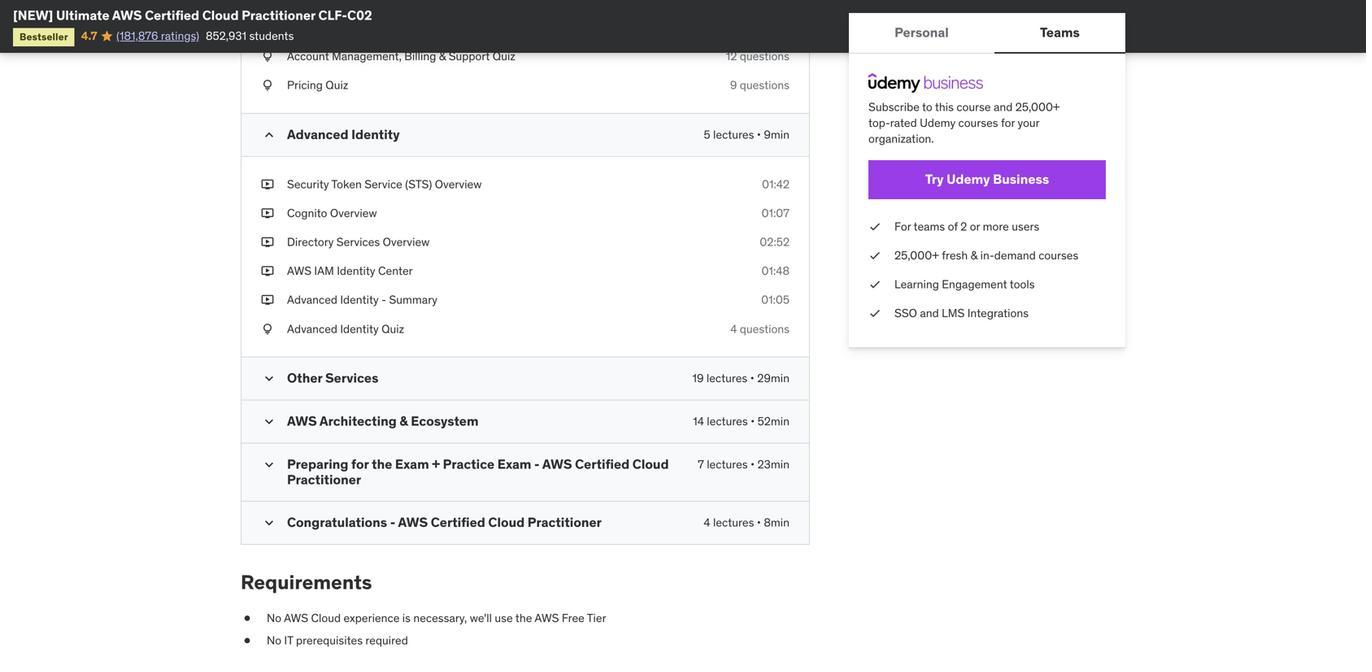 Task type: vqa. For each thing, say whether or not it's contained in the screenshot.


Task type: locate. For each thing, give the bounding box(es) containing it.
services
[[336, 235, 380, 249], [325, 369, 378, 386]]

advanced up other
[[287, 321, 337, 336]]

courses
[[958, 116, 998, 130], [1039, 248, 1078, 263]]

billing up account
[[287, 20, 319, 35]]

congratulations - aws certified cloud practitioner
[[287, 514, 602, 530]]

2 horizontal spatial &
[[971, 248, 978, 263]]

other services
[[287, 369, 378, 386]]

no for no aws cloud experience is necessary, we'll use the aws free tier
[[267, 611, 281, 625]]

advanced identity - summary
[[287, 292, 437, 307]]

xsmall image left iam
[[261, 263, 274, 279]]

advanced down iam
[[287, 292, 337, 307]]

0 vertical spatial billing
[[287, 20, 319, 35]]

• left 23min in the right of the page
[[750, 457, 755, 472]]

teams
[[1040, 24, 1080, 41]]

is
[[402, 611, 411, 625]]

& for 25,000+ fresh & in-demand courses
[[971, 248, 978, 263]]

courses right the 'demand'
[[1039, 248, 1078, 263]]

2 advanced from the top
[[287, 292, 337, 307]]

and inside subscribe to this course and 25,000+ top‑rated udemy courses for your organization.
[[994, 100, 1013, 114]]

exam right practice
[[497, 456, 531, 472]]

• for ecosystem
[[751, 414, 755, 428]]

xsmall image left cognito
[[261, 205, 274, 221]]

2 horizontal spatial certified
[[575, 456, 630, 472]]

preparing for the exam + practice exam - aws certified cloud practitioner
[[287, 456, 669, 488]]

summary
[[321, 20, 370, 35], [389, 292, 437, 307]]

1 vertical spatial services
[[325, 369, 378, 386]]

udemy down this
[[920, 116, 956, 130]]

and right sso on the right of page
[[920, 306, 939, 320]]

xsmall image for account management, billing & support quiz
[[261, 48, 274, 64]]

the down aws architecting & ecosystem
[[372, 456, 392, 472]]

questions for 4 questions
[[740, 321, 790, 336]]

4 down 7
[[704, 515, 710, 530]]

quiz right support
[[493, 49, 515, 64]]

0 vertical spatial for
[[1001, 116, 1015, 130]]

0 horizontal spatial the
[[372, 456, 392, 472]]

1 vertical spatial small image
[[261, 515, 277, 531]]

0 vertical spatial small image
[[261, 456, 277, 473]]

account management, billing & support quiz
[[287, 49, 515, 64]]

summary up management,
[[321, 20, 370, 35]]

0 vertical spatial advanced
[[287, 126, 349, 143]]

try udemy business
[[925, 171, 1049, 188]]

1 vertical spatial 25,000+
[[894, 248, 939, 263]]

the right use
[[515, 611, 532, 625]]

certified
[[145, 7, 199, 24], [575, 456, 630, 472], [431, 514, 485, 530]]

01:07
[[761, 206, 790, 220]]

0 vertical spatial udemy
[[920, 116, 956, 130]]

c02
[[347, 7, 372, 24]]

identity down directory services overview
[[337, 264, 375, 278]]

0 vertical spatial questions
[[740, 49, 790, 64]]

2 vertical spatial certified
[[431, 514, 485, 530]]

for
[[1001, 116, 1015, 130], [351, 456, 369, 472]]

0 horizontal spatial certified
[[145, 7, 199, 24]]

xsmall image left advanced identity quiz
[[261, 321, 274, 337]]

0 horizontal spatial exam
[[395, 456, 429, 472]]

0 horizontal spatial &
[[400, 413, 408, 429]]

lectures for exam
[[707, 457, 748, 472]]

xsmall image
[[261, 77, 274, 93], [261, 234, 274, 250], [868, 247, 881, 263], [261, 292, 274, 308], [868, 305, 881, 321], [241, 633, 254, 649]]

2 small image from the top
[[261, 515, 277, 531]]

52min
[[758, 414, 790, 428]]

billing summary
[[287, 20, 370, 35]]

courses down course
[[958, 116, 998, 130]]

1 advanced from the top
[[287, 126, 349, 143]]

cloud left 7
[[632, 456, 669, 472]]

2 vertical spatial advanced
[[287, 321, 337, 336]]

1 horizontal spatial billing
[[404, 49, 436, 64]]

1 horizontal spatial quiz
[[381, 321, 404, 336]]

udemy
[[920, 116, 956, 130], [947, 171, 990, 188]]

1 horizontal spatial the
[[515, 611, 532, 625]]

identity down aws iam identity center
[[340, 292, 379, 307]]

try udemy business link
[[868, 160, 1106, 199]]

0 vertical spatial services
[[336, 235, 380, 249]]

billing left support
[[404, 49, 436, 64]]

1 horizontal spatial overview
[[383, 235, 430, 249]]

• for certified
[[757, 515, 761, 530]]

0 horizontal spatial courses
[[958, 116, 998, 130]]

& left ecosystem
[[400, 413, 408, 429]]

& left in-
[[971, 248, 978, 263]]

&
[[439, 49, 446, 64], [971, 248, 978, 263], [400, 413, 408, 429]]

9 questions
[[730, 78, 790, 92]]

02:52
[[760, 235, 790, 249]]

2 vertical spatial &
[[400, 413, 408, 429]]

4
[[730, 321, 737, 336], [704, 515, 710, 530]]

users
[[1012, 219, 1039, 234]]

business
[[993, 171, 1049, 188]]

fresh
[[942, 248, 968, 263]]

quiz
[[493, 49, 515, 64], [325, 78, 348, 92], [381, 321, 404, 336]]

2 questions from the top
[[740, 78, 790, 92]]

- right practice
[[534, 456, 540, 472]]

to
[[922, 100, 932, 114]]

small image left congratulations
[[261, 515, 277, 531]]

lectures right 7
[[707, 457, 748, 472]]

small image
[[261, 456, 277, 473], [261, 515, 277, 531]]

billing
[[287, 20, 319, 35], [404, 49, 436, 64]]

aws iam identity center
[[287, 264, 413, 278]]

1 horizontal spatial and
[[994, 100, 1013, 114]]

for inside preparing for the exam + practice exam - aws certified cloud practitioner
[[351, 456, 369, 472]]

lectures for ecosystem
[[707, 414, 748, 428]]

small image for advanced
[[261, 127, 277, 143]]

xsmall image for security token service (sts) overview
[[261, 176, 274, 192]]

pricing quiz
[[287, 78, 348, 92]]

& left support
[[439, 49, 446, 64]]

identity for advanced identity
[[351, 126, 400, 143]]

questions up 9 questions
[[740, 49, 790, 64]]

overview up center on the top left of the page
[[383, 235, 430, 249]]

1 horizontal spatial certified
[[431, 514, 485, 530]]

services up aws iam identity center
[[336, 235, 380, 249]]

1 horizontal spatial for
[[1001, 116, 1015, 130]]

2 horizontal spatial quiz
[[493, 49, 515, 64]]

0 vertical spatial the
[[372, 456, 392, 472]]

cloud
[[202, 7, 239, 24], [632, 456, 669, 472], [488, 514, 525, 530], [311, 611, 341, 625]]

1 horizontal spatial courses
[[1039, 248, 1078, 263]]

1 vertical spatial certified
[[575, 456, 630, 472]]

xsmall image for billing summary
[[261, 20, 274, 35]]

udemy right try
[[947, 171, 990, 188]]

small image
[[261, 127, 277, 143], [261, 370, 277, 387], [261, 413, 277, 430]]

25,000+ up your
[[1015, 100, 1060, 114]]

8min
[[764, 515, 790, 530]]

no left it
[[267, 633, 281, 648]]

2 no from the top
[[267, 633, 281, 648]]

tools
[[1010, 277, 1035, 291]]

1 vertical spatial -
[[534, 456, 540, 472]]

-
[[381, 292, 386, 307], [534, 456, 540, 472], [390, 514, 395, 530]]

0 horizontal spatial quiz
[[325, 78, 348, 92]]

0 horizontal spatial billing
[[287, 20, 319, 35]]

- right congratulations
[[390, 514, 395, 530]]

1 exam from the left
[[395, 456, 429, 472]]

[new]
[[13, 7, 53, 24]]

lectures right 14
[[707, 414, 748, 428]]

1 small image from the top
[[261, 456, 277, 473]]

0 horizontal spatial -
[[381, 292, 386, 307]]

questions for 12 questions
[[740, 49, 790, 64]]

for
[[894, 219, 911, 234]]

2 vertical spatial questions
[[740, 321, 790, 336]]

and right course
[[994, 100, 1013, 114]]

25,000+
[[1015, 100, 1060, 114], [894, 248, 939, 263]]

1 vertical spatial for
[[351, 456, 369, 472]]

& for aws architecting & ecosystem
[[400, 413, 408, 429]]

xsmall image for cognito overview
[[261, 205, 274, 221]]

2 vertical spatial practitioner
[[528, 514, 602, 530]]

practitioner
[[242, 7, 315, 24], [287, 471, 361, 488], [528, 514, 602, 530]]

exam
[[395, 456, 429, 472], [497, 456, 531, 472]]

1 questions from the top
[[740, 49, 790, 64]]

1 vertical spatial questions
[[740, 78, 790, 92]]

ultimate
[[56, 7, 109, 24]]

1 horizontal spatial exam
[[497, 456, 531, 472]]

summary down center on the top left of the page
[[389, 292, 437, 307]]

1 vertical spatial &
[[971, 248, 978, 263]]

0 horizontal spatial for
[[351, 456, 369, 472]]

advanced down pricing quiz
[[287, 126, 349, 143]]

0 vertical spatial -
[[381, 292, 386, 307]]

23min
[[757, 457, 790, 472]]

ecosystem
[[411, 413, 479, 429]]

4 for 4 questions
[[730, 321, 737, 336]]

xsmall image down students
[[261, 48, 274, 64]]

1 horizontal spatial summary
[[389, 292, 437, 307]]

no
[[267, 611, 281, 625], [267, 633, 281, 648]]

0 vertical spatial courses
[[958, 116, 998, 130]]

2 horizontal spatial -
[[534, 456, 540, 472]]

students
[[249, 28, 294, 43]]

for left your
[[1001, 116, 1015, 130]]

01:05
[[761, 292, 790, 307]]

• left the 8min
[[757, 515, 761, 530]]

tab list
[[849, 13, 1125, 54]]

1 vertical spatial overview
[[330, 206, 377, 220]]

3 advanced from the top
[[287, 321, 337, 336]]

0 vertical spatial certified
[[145, 7, 199, 24]]

0 horizontal spatial summary
[[321, 20, 370, 35]]

quiz right pricing
[[325, 78, 348, 92]]

certified inside preparing for the exam + practice exam - aws certified cloud practitioner
[[575, 456, 630, 472]]

0 vertical spatial and
[[994, 100, 1013, 114]]

0 vertical spatial no
[[267, 611, 281, 625]]

0 horizontal spatial 4
[[704, 515, 710, 530]]

0 vertical spatial practitioner
[[242, 7, 315, 24]]

4 for 4 lectures • 8min
[[704, 515, 710, 530]]

xsmall image left security
[[261, 176, 274, 192]]

for right the 'preparing'
[[351, 456, 369, 472]]

0 horizontal spatial 25,000+
[[894, 248, 939, 263]]

01:48
[[761, 264, 790, 278]]

lectures left the 8min
[[713, 515, 754, 530]]

xsmall image right 852,931
[[261, 20, 274, 35]]

identity down advanced identity - summary
[[340, 321, 379, 336]]

2 horizontal spatial overview
[[435, 177, 482, 191]]

exam left +
[[395, 456, 429, 472]]

3 small image from the top
[[261, 413, 277, 430]]

overview up directory services overview
[[330, 206, 377, 220]]

1 horizontal spatial -
[[390, 514, 395, 530]]

practitioner for congratulations - aws certified cloud practitioner
[[528, 514, 602, 530]]

- inside preparing for the exam + practice exam - aws certified cloud practitioner
[[534, 456, 540, 472]]

0 vertical spatial quiz
[[493, 49, 515, 64]]

questions down 01:05 on the top right of the page
[[740, 321, 790, 336]]

0 vertical spatial 25,000+
[[1015, 100, 1060, 114]]

1 no from the top
[[267, 611, 281, 625]]

1 horizontal spatial 4
[[730, 321, 737, 336]]

25,000+ up learning
[[894, 248, 939, 263]]

small image left the 'preparing'
[[261, 456, 277, 473]]

1 vertical spatial summary
[[389, 292, 437, 307]]

xsmall image left learning
[[868, 276, 881, 292]]

1 vertical spatial practitioner
[[287, 471, 361, 488]]

4 up 19 lectures • 29min
[[730, 321, 737, 336]]

sso
[[894, 306, 917, 320]]

overview right (sts)
[[435, 177, 482, 191]]

xsmall image
[[261, 20, 274, 35], [261, 48, 274, 64], [261, 176, 274, 192], [261, 205, 274, 221], [868, 219, 881, 234], [261, 263, 274, 279], [868, 276, 881, 292], [261, 321, 274, 337], [241, 610, 254, 626]]

no down "requirements"
[[267, 611, 281, 625]]

- down center on the top left of the page
[[381, 292, 386, 307]]

1 vertical spatial courses
[[1039, 248, 1078, 263]]

small image for aws
[[261, 413, 277, 430]]

questions down 12 questions
[[740, 78, 790, 92]]

or
[[970, 219, 980, 234]]

services up architecting
[[325, 369, 378, 386]]

0 vertical spatial small image
[[261, 127, 277, 143]]

1 vertical spatial 4
[[704, 515, 710, 530]]

aws
[[112, 7, 142, 24], [287, 264, 311, 278], [287, 413, 317, 429], [542, 456, 572, 472], [398, 514, 428, 530], [284, 611, 308, 625], [535, 611, 559, 625]]

and
[[994, 100, 1013, 114], [920, 306, 939, 320]]

learning
[[894, 277, 939, 291]]

overview
[[435, 177, 482, 191], [330, 206, 377, 220], [383, 235, 430, 249]]

advanced for advanced identity - summary
[[287, 292, 337, 307]]

29min
[[757, 371, 790, 385]]

19
[[692, 371, 704, 385]]

management,
[[332, 49, 402, 64]]

identity up service
[[351, 126, 400, 143]]

2 vertical spatial small image
[[261, 413, 277, 430]]

1 horizontal spatial &
[[439, 49, 446, 64]]

0 vertical spatial &
[[439, 49, 446, 64]]

2 vertical spatial quiz
[[381, 321, 404, 336]]

cloud up 852,931
[[202, 7, 239, 24]]

ratings)
[[161, 28, 199, 43]]

2 vertical spatial -
[[390, 514, 395, 530]]

14
[[693, 414, 704, 428]]

1 vertical spatial billing
[[404, 49, 436, 64]]

quiz down advanced identity - summary
[[381, 321, 404, 336]]

1 small image from the top
[[261, 127, 277, 143]]

•
[[757, 127, 761, 142], [750, 371, 754, 385], [751, 414, 755, 428], [750, 457, 755, 472], [757, 515, 761, 530]]

1 vertical spatial and
[[920, 306, 939, 320]]

practitioner inside preparing for the exam + practice exam - aws certified cloud practitioner
[[287, 471, 361, 488]]

advanced
[[287, 126, 349, 143], [287, 292, 337, 307], [287, 321, 337, 336]]

• left "52min"
[[751, 414, 755, 428]]

pricing
[[287, 78, 323, 92]]

1 vertical spatial advanced
[[287, 292, 337, 307]]

1 vertical spatial no
[[267, 633, 281, 648]]

1 vertical spatial small image
[[261, 370, 277, 387]]

1 horizontal spatial 25,000+
[[1015, 100, 1060, 114]]

3 questions from the top
[[740, 321, 790, 336]]

0 vertical spatial 4
[[730, 321, 737, 336]]

advanced for advanced identity quiz
[[287, 321, 337, 336]]

1 vertical spatial the
[[515, 611, 532, 625]]

lectures for certified
[[713, 515, 754, 530]]

2 small image from the top
[[261, 370, 277, 387]]



Task type: describe. For each thing, give the bounding box(es) containing it.
(181,876
[[116, 28, 158, 43]]

prerequisites
[[296, 633, 363, 648]]

• left 29min
[[750, 371, 754, 385]]

identity for advanced identity quiz
[[340, 321, 379, 336]]

12 questions
[[726, 49, 790, 64]]

xsmall image for aws iam identity center
[[261, 263, 274, 279]]

5 lectures • 9min
[[704, 127, 790, 142]]

engagement
[[942, 277, 1007, 291]]

9
[[730, 78, 737, 92]]

5
[[704, 127, 710, 142]]

lectures right 5 on the right top of the page
[[713, 127, 754, 142]]

• left 9min
[[757, 127, 761, 142]]

no aws cloud experience is necessary, we'll use the aws free tier
[[267, 611, 606, 625]]

account
[[287, 49, 329, 64]]

advanced identity quiz
[[287, 321, 404, 336]]

it
[[284, 633, 293, 648]]

tier
[[587, 611, 606, 625]]

4 lectures • 8min
[[704, 515, 790, 530]]

practitioner for [new] ultimate aws certified cloud practitioner clf-c02
[[242, 7, 315, 24]]

4 questions
[[730, 321, 790, 336]]

xsmall image for advanced identity quiz
[[261, 321, 274, 337]]

certified for congratulations - aws certified cloud practitioner
[[431, 514, 485, 530]]

1 vertical spatial udemy
[[947, 171, 990, 188]]

sso and lms integrations
[[894, 306, 1029, 320]]

0 horizontal spatial overview
[[330, 206, 377, 220]]

organization.
[[868, 131, 934, 146]]

security
[[287, 177, 329, 191]]

cloud down preparing for the exam + practice exam - aws certified cloud practitioner
[[488, 514, 525, 530]]

aws inside preparing for the exam + practice exam - aws certified cloud practitioner
[[542, 456, 572, 472]]

for inside subscribe to this course and 25,000+ top‑rated udemy courses for your organization.
[[1001, 116, 1015, 130]]

cloud inside preparing for the exam + practice exam - aws certified cloud practitioner
[[632, 456, 669, 472]]

25,000+ inside subscribe to this course and 25,000+ top‑rated udemy courses for your organization.
[[1015, 100, 1060, 114]]

cloud up prerequisites
[[311, 611, 341, 625]]

experience
[[344, 611, 400, 625]]

• for exam
[[750, 457, 755, 472]]

directory services overview
[[287, 235, 430, 249]]

identity for advanced identity - summary
[[340, 292, 379, 307]]

lms
[[942, 306, 965, 320]]

service
[[364, 177, 402, 191]]

25,000+ fresh & in-demand courses
[[894, 248, 1078, 263]]

[new] ultimate aws certified cloud practitioner clf-c02
[[13, 7, 372, 24]]

lectures right 19
[[706, 371, 747, 385]]

12
[[726, 49, 737, 64]]

your
[[1018, 116, 1039, 130]]

demand
[[994, 248, 1036, 263]]

0 vertical spatial overview
[[435, 177, 482, 191]]

subscribe
[[868, 100, 920, 114]]

of
[[948, 219, 958, 234]]

services for directory
[[336, 235, 380, 249]]

no for no it prerequisites required
[[267, 633, 281, 648]]

support
[[449, 49, 490, 64]]

udemy inside subscribe to this course and 25,000+ top‑rated udemy courses for your organization.
[[920, 116, 956, 130]]

cognito
[[287, 206, 327, 220]]

use
[[495, 611, 513, 625]]

we'll
[[470, 611, 492, 625]]

integrations
[[967, 306, 1029, 320]]

the inside preparing for the exam + practice exam - aws certified cloud practitioner
[[372, 456, 392, 472]]

small image for congratulations
[[261, 515, 277, 531]]

xsmall image down "requirements"
[[241, 610, 254, 626]]

small image for other
[[261, 370, 277, 387]]

practice
[[443, 456, 495, 472]]

small image for preparing
[[261, 456, 277, 473]]

preparing
[[287, 456, 348, 472]]

course
[[957, 100, 991, 114]]

this
[[935, 100, 954, 114]]

required
[[365, 633, 408, 648]]

certified for [new] ultimate aws certified cloud practitioner clf-c02
[[145, 7, 199, 24]]

clf-
[[318, 7, 347, 24]]

teams button
[[994, 13, 1125, 52]]

services for other
[[325, 369, 378, 386]]

udemy business image
[[868, 73, 983, 93]]

for teams of 2 or more users
[[894, 219, 1039, 234]]

tab list containing personal
[[849, 13, 1125, 54]]

852,931 students
[[206, 28, 294, 43]]

teams
[[914, 219, 945, 234]]

0 vertical spatial summary
[[321, 20, 370, 35]]

cognito overview
[[287, 206, 377, 220]]

4.7
[[81, 28, 97, 43]]

congratulations
[[287, 514, 387, 530]]

0 horizontal spatial and
[[920, 306, 939, 320]]

(sts)
[[405, 177, 432, 191]]

subscribe to this course and 25,000+ top‑rated udemy courses for your organization.
[[868, 100, 1060, 146]]

+
[[432, 456, 440, 472]]

center
[[378, 264, 413, 278]]

852,931
[[206, 28, 246, 43]]

1 vertical spatial quiz
[[325, 78, 348, 92]]

19 lectures • 29min
[[692, 371, 790, 385]]

personal
[[894, 24, 949, 41]]

7
[[698, 457, 704, 472]]

2 exam from the left
[[497, 456, 531, 472]]

xsmall image left for
[[868, 219, 881, 234]]

top‑rated
[[868, 116, 917, 130]]

2 vertical spatial overview
[[383, 235, 430, 249]]

14 lectures • 52min
[[693, 414, 790, 428]]

bestseller
[[20, 30, 68, 43]]

try
[[925, 171, 944, 188]]

advanced identity
[[287, 126, 400, 143]]

aws architecting & ecosystem
[[287, 413, 479, 429]]

learning engagement tools
[[894, 277, 1035, 291]]

more
[[983, 219, 1009, 234]]

token
[[331, 177, 362, 191]]

2
[[960, 219, 967, 234]]

necessary,
[[413, 611, 467, 625]]

no it prerequisites required
[[267, 633, 408, 648]]

7 lectures • 23min
[[698, 457, 790, 472]]

directory
[[287, 235, 334, 249]]

in-
[[980, 248, 994, 263]]

courses inside subscribe to this course and 25,000+ top‑rated udemy courses for your organization.
[[958, 116, 998, 130]]

advanced for advanced identity
[[287, 126, 349, 143]]

personal button
[[849, 13, 994, 52]]

questions for 9 questions
[[740, 78, 790, 92]]

requirements
[[241, 570, 372, 594]]

architecting
[[319, 413, 397, 429]]



